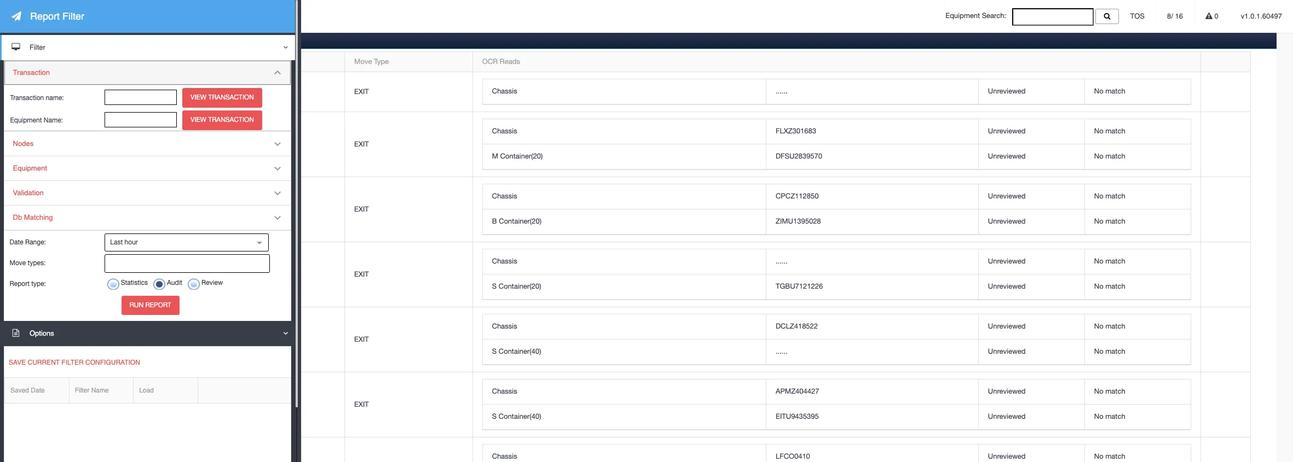 Task type: locate. For each thing, give the bounding box(es) containing it.
0 vertical spatial ...... cell
[[767, 80, 979, 105]]

transaction inside row
[[46, 58, 83, 66]]

16 for s container(40)
[[76, 341, 84, 350]]

0 vertical spatial equipment
[[946, 12, 981, 20]]

view transaction button for name:
[[182, 88, 262, 108]]

2023- down options
[[46, 341, 65, 350]]

10- inside ap20231016001429 2023-10-16 12:16:36
[[65, 211, 76, 219]]

6 chassis from the top
[[492, 388, 518, 396]]

0 vertical spatial report
[[30, 10, 60, 22]]

reads
[[500, 58, 520, 66]]

report inside 'link'
[[30, 10, 60, 22]]

7 no match cell from the top
[[1085, 275, 1191, 300]]

4 chassis from the top
[[492, 258, 518, 266]]

16 down ap20231016001429
[[76, 211, 84, 219]]

...... cell up flxz301683 cell
[[767, 80, 979, 105]]

exit cell for ap20231016001431 2023-10-16 12:17:06
[[345, 72, 473, 112]]

match
[[1106, 87, 1126, 96], [1106, 127, 1126, 136], [1106, 152, 1126, 161], [1106, 193, 1126, 201], [1106, 218, 1126, 226], [1106, 258, 1126, 266], [1106, 283, 1126, 291], [1106, 323, 1126, 331], [1106, 348, 1126, 356], [1106, 388, 1126, 396], [1106, 413, 1126, 421], [1106, 453, 1126, 461]]

match for unreviewed cell for flxz301683 cell
[[1106, 127, 1126, 136]]

chassis cell
[[483, 80, 767, 105], [483, 120, 767, 145], [483, 185, 767, 210], [483, 250, 767, 275], [483, 315, 767, 340], [483, 380, 767, 405], [483, 445, 767, 463]]

filter inside row
[[75, 387, 89, 395]]

0 horizontal spatial report
[[10, 281, 30, 288]]

report for report type:
[[10, 281, 30, 288]]

1 vertical spatial ...... cell
[[767, 250, 979, 275]]

1 unreviewed cell from the top
[[979, 80, 1085, 105]]

2 vertical spatial ......
[[776, 348, 788, 356]]

0 vertical spatial ......
[[776, 87, 788, 96]]

1 vertical spatial container(40)
[[499, 413, 542, 421]]

...... up tgbu7121226
[[776, 258, 788, 266]]

lfco0410 cell
[[767, 445, 979, 463]]

1 match from the top
[[1106, 87, 1126, 96]]

11 no from the top
[[1095, 413, 1104, 421]]

ap20231016001427 2023-10-16 12:16:14
[[46, 330, 113, 350]]

container(20) for s container(20)
[[499, 283, 542, 291]]

12 no match from the top
[[1095, 453, 1126, 461]]

6 no match cell from the top
[[1085, 250, 1191, 275]]

0 horizontal spatial move
[[10, 260, 26, 268]]

name:
[[46, 94, 64, 102]]

2 no match from the top
[[1095, 127, 1126, 136]]

8 no match from the top
[[1095, 323, 1126, 331]]

cell
[[37, 72, 262, 112], [262, 72, 345, 112], [1201, 72, 1251, 112], [37, 112, 262, 178], [1201, 112, 1251, 178], [37, 178, 262, 243], [1201, 178, 1251, 243], [37, 243, 262, 308], [262, 243, 345, 308], [1201, 243, 1251, 308], [37, 308, 262, 373], [262, 308, 345, 373], [1201, 308, 1251, 373], [1201, 373, 1251, 438], [37, 438, 262, 463], [262, 438, 345, 463], [345, 438, 473, 463], [1201, 438, 1251, 463]]

10- down ap20231016001428
[[65, 276, 76, 284]]

2 unreviewed from the top
[[989, 127, 1026, 136]]

view transaction for transaction name:
[[191, 94, 254, 101]]

None field
[[1013, 8, 1094, 26], [105, 256, 119, 273], [1013, 8, 1094, 26], [105, 256, 119, 273]]

no match
[[1095, 87, 1126, 96], [1095, 127, 1126, 136], [1095, 152, 1126, 161], [1095, 193, 1126, 201], [1095, 218, 1126, 226], [1095, 258, 1126, 266], [1095, 283, 1126, 291], [1095, 323, 1126, 331], [1095, 348, 1126, 356], [1095, 388, 1126, 396], [1095, 413, 1126, 421], [1095, 453, 1126, 461]]

no for eitu9435395 cell
[[1095, 413, 1104, 421]]

10- inside the ap20231016001427 2023-10-16 12:16:14
[[65, 341, 76, 350]]

container(20) for b container(20)
[[499, 218, 542, 226]]

23
[[272, 205, 280, 214]]

2 exit cell from the top
[[345, 112, 473, 178]]

unreviewed cell for 3rd ...... cell
[[979, 340, 1085, 365]]

chassis for dfsu2839570
[[492, 127, 518, 136]]

s container(20) cell
[[483, 275, 767, 300]]

1 no match cell from the top
[[1085, 80, 1191, 105]]

...... cell up apmz404427 cell
[[767, 340, 979, 365]]

date left range:
[[10, 239, 23, 246]]

move for move types:
[[10, 260, 26, 268]]

no match cell for 'zimu1395028' cell's unreviewed cell
[[1085, 210, 1191, 235]]

s container(20)
[[492, 283, 542, 291]]

4 no match cell from the top
[[1085, 185, 1191, 210]]

apmz404427
[[776, 388, 820, 396]]

0 vertical spatial view
[[191, 94, 206, 101]]

match for unreviewed cell related to 3rd ...... cell
[[1106, 348, 1126, 356]]

unreviewed cell for the dfsu2839570 cell
[[979, 145, 1085, 170]]

10- down ap20231016001427
[[65, 341, 76, 350]]

unreviewed for "lfco0410" cell on the right bottom of page
[[989, 453, 1026, 461]]

2 chassis cell from the top
[[483, 120, 767, 145]]

search:
[[983, 12, 1007, 20]]

move inside report filter navigation
[[10, 260, 26, 268]]

3 ...... from the top
[[776, 348, 788, 356]]

row
[[37, 52, 1251, 72], [37, 72, 1251, 112], [483, 80, 1191, 105], [37, 112, 1251, 178], [483, 120, 1191, 145], [483, 145, 1191, 170], [37, 178, 1251, 243], [483, 185, 1191, 210], [483, 210, 1191, 235], [37, 243, 1251, 308], [483, 250, 1191, 275], [483, 275, 1191, 300], [37, 308, 1251, 373], [483, 315, 1191, 340], [483, 340, 1191, 365], [37, 373, 1251, 438], [4, 379, 291, 404], [483, 380, 1191, 405], [483, 405, 1191, 431], [37, 438, 1251, 463], [483, 445, 1191, 463]]

unreviewed cell for apmz404427 cell
[[979, 380, 1085, 405]]

2 vertical spatial ...... cell
[[767, 340, 979, 365]]

cpcz112850
[[776, 193, 819, 201]]

no match for dclz418522 cell at the right bottom of page
[[1095, 323, 1126, 331]]

10 no match cell from the top
[[1085, 380, 1191, 405]]

date
[[10, 239, 23, 246], [31, 387, 45, 395]]

cell containing ap20231016001427
[[37, 308, 262, 373]]

exit cell for ap20231016001429 2023-10-16 12:16:36
[[345, 178, 473, 243]]

2023- inside ap20231016001431 2023-10-16 12:17:06
[[46, 93, 65, 102]]

unreviewed cell for "lfco0410" cell on the right bottom of page
[[979, 445, 1085, 463]]

1 tab from the left
[[38, 30, 77, 49]]

1 vertical spatial report
[[10, 281, 30, 288]]

...... cell
[[767, 80, 979, 105], [767, 250, 979, 275], [767, 340, 979, 365]]

3 s from the top
[[492, 413, 497, 421]]

2 s from the top
[[492, 348, 497, 356]]

5 chassis from the top
[[492, 323, 518, 331]]

1 horizontal spatial report
[[30, 10, 60, 22]]

ap20231016001429 2023-10-16 12:16:36
[[46, 200, 113, 219]]

move left type
[[354, 58, 372, 66]]

1 vertical spatial view
[[191, 116, 206, 124]]

types:
[[28, 260, 46, 268]]

m container(20) cell
[[483, 145, 767, 170]]

2 no from the top
[[1095, 127, 1104, 136]]

v1.0.1.60497 button
[[1231, 0, 1294, 33]]

filter name
[[75, 387, 109, 395]]

1 s container(40) from the top
[[492, 348, 542, 356]]

unreviewed cell
[[979, 80, 1085, 105], [979, 120, 1085, 145], [979, 145, 1085, 170], [979, 185, 1085, 210], [979, 210, 1085, 235], [979, 250, 1085, 275], [979, 275, 1085, 300], [979, 315, 1085, 340], [979, 340, 1085, 365], [979, 380, 1085, 405], [979, 405, 1085, 431], [979, 445, 1085, 463]]

exit for ap20231016001429 2023-10-16 12:16:36
[[354, 205, 369, 214]]

cpcz112850 cell
[[767, 185, 979, 210]]

1 view transaction button from the top
[[182, 88, 262, 108]]

5 no match from the top
[[1095, 218, 1126, 226]]

4 no from the top
[[1095, 193, 1104, 201]]

saved date
[[10, 387, 45, 395]]

2023- inside ap20231016001429 2023-10-16 12:16:36
[[46, 211, 65, 219]]

10- down ap20231016001429
[[65, 211, 76, 219]]

1 vertical spatial view transaction
[[191, 116, 254, 124]]

last hour
[[110, 239, 138, 247]]

no match for eitu9435395 cell
[[1095, 413, 1126, 421]]

s inside cell
[[492, 283, 497, 291]]

9 no from the top
[[1095, 348, 1104, 356]]

1 no match from the top
[[1095, 87, 1126, 96]]

1 s from the top
[[492, 283, 497, 291]]

no match cell
[[1085, 80, 1191, 105], [1085, 120, 1191, 145], [1085, 145, 1191, 170], [1085, 185, 1191, 210], [1085, 210, 1191, 235], [1085, 250, 1191, 275], [1085, 275, 1191, 300], [1085, 315, 1191, 340], [1085, 340, 1191, 365], [1085, 380, 1191, 405], [1085, 405, 1191, 431], [1085, 445, 1191, 463]]

move for move type
[[354, 58, 372, 66]]

10- down ap20231016001431
[[65, 93, 76, 102]]

16 down ap20231016001431
[[76, 93, 84, 102]]

tab list
[[37, 30, 1277, 463]]

16 inside the ap20231016001427 2023-10-16 12:16:14
[[76, 341, 84, 350]]

unreviewed cell for 'zimu1395028' cell
[[979, 210, 1085, 235]]

2 vertical spatial report
[[145, 302, 171, 309]]

0 vertical spatial filter
[[62, 10, 84, 22]]

11 unreviewed from the top
[[989, 413, 1026, 421]]

2023- down ap20231016001429
[[46, 211, 65, 219]]

unreviewed cell for "cpcz112850" cell
[[979, 185, 1085, 210]]

view for equipment name:
[[191, 116, 206, 124]]

8 unreviewed cell from the top
[[979, 315, 1085, 340]]

eitu9435395
[[776, 413, 819, 421]]

2023- inside ap20231016001428 2023-10-16 12:16:23
[[46, 276, 65, 284]]

bars image
[[45, 11, 54, 21]]

row group
[[37, 72, 1251, 463], [483, 120, 1191, 170], [483, 185, 1191, 235], [483, 250, 1191, 300], [483, 315, 1191, 365], [483, 380, 1191, 431]]

equipment up nodes
[[10, 117, 42, 124]]

16 down ap20231016001427
[[76, 341, 84, 350]]

...... cell down 'zimu1395028' cell
[[767, 250, 979, 275]]

...... down dclz418522
[[776, 348, 788, 356]]

container(20)
[[500, 152, 543, 161], [499, 218, 542, 226], [499, 283, 542, 291]]

menu containing nodes
[[4, 131, 291, 231]]

8/ 16
[[1168, 12, 1184, 20]]

equipment link
[[4, 157, 291, 181]]

transaction
[[46, 58, 83, 66], [13, 68, 50, 77], [208, 94, 254, 101], [10, 94, 44, 102], [208, 116, 254, 124]]

16 down ap20231016001428
[[76, 276, 84, 284]]

11 match from the top
[[1106, 413, 1126, 421]]

exit cell
[[345, 72, 473, 112], [345, 112, 473, 178], [345, 178, 473, 243], [345, 243, 473, 308], [345, 308, 473, 373], [345, 373, 473, 438]]

date right "saved"
[[31, 387, 45, 395]]

8 no from the top
[[1095, 323, 1104, 331]]

12 no from the top
[[1095, 453, 1104, 461]]

3 unreviewed cell from the top
[[979, 145, 1085, 170]]

exit inside row
[[354, 88, 369, 96]]

no match cell for unreviewed cell related to 3rd ...... cell
[[1085, 340, 1191, 365]]

unreviewed cell for flxz301683 cell
[[979, 120, 1085, 145]]

12 match from the top
[[1106, 453, 1126, 461]]

4 unreviewed from the top
[[989, 193, 1026, 201]]

equipment inside equipment link
[[13, 164, 47, 172]]

container(40)
[[499, 348, 542, 356], [499, 413, 542, 421]]

match for 'zimu1395028' cell's unreviewed cell
[[1106, 218, 1126, 226]]

exit
[[354, 88, 369, 96], [354, 140, 369, 148], [354, 205, 369, 214], [354, 271, 369, 279], [354, 336, 369, 344], [354, 401, 369, 409]]

filter up ap20231016001425
[[75, 387, 89, 395]]

2 2023- from the top
[[46, 211, 65, 219]]

filter inside 'link'
[[62, 10, 84, 22]]

1 container(40) from the top
[[499, 348, 542, 356]]

2 vertical spatial equipment
[[13, 164, 47, 172]]

menu
[[4, 131, 291, 231]]

4 10- from the top
[[65, 341, 76, 350]]

1 vertical spatial move
[[10, 260, 26, 268]]

no match for 3rd ...... cell
[[1095, 348, 1126, 356]]

1 unreviewed from the top
[[989, 87, 1026, 96]]

match for unreviewed cell corresponding to the dfsu2839570 cell
[[1106, 152, 1126, 161]]

2 container(40) from the top
[[499, 413, 542, 421]]

9 unreviewed cell from the top
[[979, 340, 1085, 365]]

9 match from the top
[[1106, 348, 1126, 356]]

unreviewed cell for 3rd ...... cell from the bottom of the grid containing transaction
[[979, 80, 1085, 105]]

unreviewed cell for 2nd ...... cell from the bottom of the grid containing transaction
[[979, 250, 1085, 275]]

filter down bars image
[[30, 43, 45, 51]]

7 match from the top
[[1106, 283, 1126, 291]]

name:
[[44, 117, 63, 124]]

4 exit from the top
[[354, 271, 369, 279]]

row group containing ap20231016001431
[[37, 72, 1251, 463]]

21 cell
[[262, 373, 345, 438]]

tgbu7121226
[[776, 283, 823, 291]]

6 unreviewed cell from the top
[[979, 250, 1085, 275]]

1 horizontal spatial move
[[354, 58, 372, 66]]

2 ...... from the top
[[776, 258, 788, 266]]

s for ......
[[492, 348, 497, 356]]

6 exit from the top
[[354, 401, 369, 409]]

3 chassis cell from the top
[[483, 185, 767, 210]]

row containing saved date
[[4, 379, 291, 404]]

10 no match from the top
[[1095, 388, 1126, 396]]

chassis for tgbu7121226
[[492, 258, 518, 266]]

2 no match cell from the top
[[1085, 120, 1191, 145]]

menu inside report filter navigation
[[4, 131, 291, 231]]

1 chassis from the top
[[492, 87, 518, 96]]

4 exit cell from the top
[[345, 243, 473, 308]]

5 match from the top
[[1106, 218, 1126, 226]]

...... up flxz301683
[[776, 87, 788, 96]]

filter inside "link"
[[30, 43, 45, 51]]

cell containing ap20231016001429
[[37, 178, 262, 243]]

s container(40) cell
[[483, 340, 767, 365], [483, 405, 767, 431]]

2023- inside the ap20231016001427 2023-10-16 12:16:14
[[46, 341, 65, 350]]

s container(40)
[[492, 348, 542, 356], [492, 413, 542, 421]]

match for unreviewed cell associated with "cpcz112850" cell
[[1106, 193, 1126, 201]]

m container(20)
[[492, 152, 543, 161]]

1 exit from the top
[[354, 88, 369, 96]]

no match for the dfsu2839570 cell
[[1095, 152, 1126, 161]]

equipment up validation
[[13, 164, 47, 172]]

node
[[272, 58, 289, 66]]

2 vertical spatial filter
[[75, 387, 89, 395]]

run report
[[130, 302, 171, 309]]

1 chassis cell from the top
[[483, 80, 767, 105]]

view transaction button
[[182, 88, 262, 108], [182, 111, 262, 130]]

move inside row
[[354, 58, 372, 66]]

search image
[[1105, 13, 1111, 20]]

no match cell for unreviewed cell related to apmz404427 cell
[[1085, 380, 1191, 405]]

11 unreviewed cell from the top
[[979, 405, 1085, 431]]

2 horizontal spatial report
[[145, 302, 171, 309]]

2 unreviewed cell from the top
[[979, 120, 1085, 145]]

dfsu2839570
[[776, 152, 823, 161]]

report inside button
[[145, 302, 171, 309]]

3 10- from the top
[[65, 276, 76, 284]]

4 no match from the top
[[1095, 193, 1126, 201]]

3 no match from the top
[[1095, 152, 1126, 161]]

0 vertical spatial move
[[354, 58, 372, 66]]

1 vertical spatial s container(40) cell
[[483, 405, 767, 431]]

equipment
[[946, 12, 981, 20], [10, 117, 42, 124], [13, 164, 47, 172]]

name
[[91, 387, 109, 395]]

1 vertical spatial ......
[[776, 258, 788, 266]]

21
[[272, 401, 280, 409]]

2023- up name:
[[46, 93, 65, 102]]

ap20231016001431
[[46, 82, 111, 90]]

1 2023- from the top
[[46, 93, 65, 102]]

16 right 8/
[[1176, 12, 1184, 20]]

1 vertical spatial filter
[[30, 43, 45, 51]]

1 vertical spatial date
[[31, 387, 45, 395]]

no match cell for unreviewed cell for flxz301683 cell
[[1085, 120, 1191, 145]]

0 vertical spatial s container(40)
[[492, 348, 542, 356]]

2 vertical spatial s
[[492, 413, 497, 421]]

unreviewed for tgbu7121226 cell
[[989, 283, 1026, 291]]

None text field
[[105, 90, 177, 105], [105, 112, 177, 128], [105, 90, 177, 105], [105, 112, 177, 128]]

3 exit cell from the top
[[345, 178, 473, 243]]

0 vertical spatial view transaction button
[[182, 88, 262, 108]]

grid
[[37, 52, 1251, 463]]

report for report filter
[[30, 10, 60, 22]]

16 for s container(20)
[[76, 276, 84, 284]]

......
[[776, 87, 788, 96], [776, 258, 788, 266], [776, 348, 788, 356]]

move type
[[354, 58, 389, 66]]

0 vertical spatial s
[[492, 283, 497, 291]]

4 2023- from the top
[[46, 341, 65, 350]]

1 vertical spatial view transaction button
[[182, 111, 262, 130]]

equipment search:
[[946, 12, 1013, 20]]

match for 3rd ...... cell from the bottom of the grid containing transaction unreviewed cell
[[1106, 87, 1126, 96]]

10- inside ap20231016001431 2023-10-16 12:17:06
[[65, 93, 76, 102]]

8 no match cell from the top
[[1085, 315, 1191, 340]]

5 exit from the top
[[354, 336, 369, 344]]

12 no match cell from the top
[[1085, 445, 1191, 463]]

1 10- from the top
[[65, 93, 76, 102]]

tab
[[38, 30, 77, 49], [76, 30, 125, 48]]

row containing transaction
[[37, 52, 1251, 72]]

2 view transaction from the top
[[191, 116, 254, 124]]

equipment left 'search:'
[[946, 12, 981, 20]]

filter right bars image
[[62, 10, 84, 22]]

flxz301683
[[776, 127, 817, 136]]

0 vertical spatial view transaction
[[191, 94, 254, 101]]

no match for "cpcz112850" cell
[[1095, 193, 1126, 201]]

1 vertical spatial container(20)
[[499, 218, 542, 226]]

move
[[354, 58, 372, 66], [10, 260, 26, 268]]

1 s container(40) cell from the top
[[483, 340, 767, 365]]

move left types:
[[10, 260, 26, 268]]

2 s container(40) from the top
[[492, 413, 542, 421]]

no
[[1095, 87, 1104, 96], [1095, 127, 1104, 136], [1095, 152, 1104, 161], [1095, 193, 1104, 201], [1095, 218, 1104, 226], [1095, 258, 1104, 266], [1095, 283, 1104, 291], [1095, 323, 1104, 331], [1095, 348, 1104, 356], [1095, 388, 1104, 396], [1095, 413, 1104, 421], [1095, 453, 1104, 461]]

10 no from the top
[[1095, 388, 1104, 396]]

2 vertical spatial container(20)
[[499, 283, 542, 291]]

0 vertical spatial s container(40) cell
[[483, 340, 767, 365]]

view transaction
[[191, 94, 254, 101], [191, 116, 254, 124]]

1 horizontal spatial date
[[31, 387, 45, 395]]

match for "lfco0410" cell on the right bottom of page's unreviewed cell
[[1106, 453, 1126, 461]]

10 unreviewed from the top
[[989, 388, 1026, 396]]

12:16:36
[[86, 211, 113, 219]]

0 horizontal spatial date
[[10, 239, 23, 246]]

...... for 2nd ...... cell from the bottom of the grid containing transaction
[[776, 258, 788, 266]]

16 for b container(20)
[[76, 211, 84, 219]]

1 exit cell from the top
[[345, 72, 473, 112]]

validation
[[13, 189, 44, 197]]

2 exit from the top
[[354, 140, 369, 148]]

1 vertical spatial s
[[492, 348, 497, 356]]

1 vertical spatial s container(40)
[[492, 413, 542, 421]]

unreviewed for 'zimu1395028' cell
[[989, 218, 1026, 226]]

match for unreviewed cell corresponding to dclz418522 cell at the right bottom of page
[[1106, 323, 1126, 331]]

row containing b container(20)
[[483, 210, 1191, 235]]

6 no match from the top
[[1095, 258, 1126, 266]]

grid containing transaction
[[37, 52, 1251, 463]]

equipment for name:
[[10, 117, 42, 124]]

no match cell inside row
[[1085, 80, 1191, 105]]

tos button
[[1120, 0, 1156, 33]]

10 match from the top
[[1106, 388, 1126, 396]]

9 unreviewed from the top
[[989, 348, 1026, 356]]

exit cell for ap20231016001427 2023-10-16 12:16:14
[[345, 308, 473, 373]]

2 chassis from the top
[[492, 127, 518, 136]]

chassis
[[492, 87, 518, 96], [492, 127, 518, 136], [492, 193, 518, 201], [492, 258, 518, 266], [492, 323, 518, 331], [492, 388, 518, 396], [492, 453, 518, 461]]

...... inside row
[[776, 87, 788, 96]]

5 chassis cell from the top
[[483, 315, 767, 340]]

tab list containing transaction
[[37, 30, 1277, 463]]

3 exit from the top
[[354, 205, 369, 214]]

16 inside ap20231016001429 2023-10-16 12:16:36
[[76, 211, 84, 219]]

1 view transaction from the top
[[191, 94, 254, 101]]

equipment inside transaction menu item
[[10, 117, 42, 124]]

16 inside dropdown button
[[1176, 12, 1184, 20]]

3 no match cell from the top
[[1085, 145, 1191, 170]]

cell containing ap20231016001431
[[37, 72, 262, 112]]

5 unreviewed from the top
[[989, 218, 1026, 226]]

unreviewed for the dfsu2839570 cell
[[989, 152, 1026, 161]]

s
[[492, 283, 497, 291], [492, 348, 497, 356], [492, 413, 497, 421]]

2023-
[[46, 93, 65, 102], [46, 211, 65, 219], [46, 276, 65, 284], [46, 341, 65, 350]]

12:16:14
[[86, 341, 113, 350]]

hour
[[125, 239, 138, 247]]

10-
[[65, 93, 76, 102], [65, 211, 76, 219], [65, 276, 76, 284], [65, 341, 76, 350]]

2 10- from the top
[[65, 211, 76, 219]]

2023- right type:
[[46, 276, 65, 284]]

5 exit cell from the top
[[345, 308, 473, 373]]

10- for 12:16:36
[[65, 211, 76, 219]]

1 vertical spatial equipment
[[10, 117, 42, 124]]

7 no match from the top
[[1095, 283, 1126, 291]]

0 button
[[1195, 0, 1230, 33]]

2023- for 2023-10-16 12:16:23
[[46, 276, 65, 284]]

s container(40) for ......
[[492, 348, 542, 356]]

10- inside ap20231016001428 2023-10-16 12:16:23
[[65, 276, 76, 284]]

12:17:06
[[86, 93, 113, 102]]

unreviewed cell for dclz418522 cell at the right bottom of page
[[979, 315, 1085, 340]]

16 inside ap20231016001428 2023-10-16 12:16:23
[[76, 276, 84, 284]]

5 unreviewed cell from the top
[[979, 210, 1085, 235]]

match for 2nd ...... cell from the bottom of the grid containing transaction unreviewed cell
[[1106, 258, 1126, 266]]

0 vertical spatial container(20)
[[500, 152, 543, 161]]

1 ...... from the top
[[776, 87, 788, 96]]

3 match from the top
[[1106, 152, 1126, 161]]

tos
[[1131, 12, 1145, 20]]

chassis cell inside row
[[483, 80, 767, 105]]

no for "cpcz112850" cell
[[1095, 193, 1104, 201]]

view
[[191, 94, 206, 101], [191, 116, 206, 124]]

16
[[1176, 12, 1184, 20], [76, 93, 84, 102], [76, 211, 84, 219], [76, 276, 84, 284], [76, 341, 84, 350]]

0 vertical spatial container(40)
[[499, 348, 542, 356]]

9 no match from the top
[[1095, 348, 1126, 356]]

5 no from the top
[[1095, 218, 1104, 226]]



Task type: vqa. For each thing, say whether or not it's contained in the screenshot.
None
no



Task type: describe. For each thing, give the bounding box(es) containing it.
s for eitu9435395
[[492, 413, 497, 421]]

report filter link
[[0, 0, 295, 33]]

last
[[110, 239, 123, 247]]

8/ 16 button
[[1157, 0, 1195, 33]]

transaction menu item
[[4, 61, 291, 131]]

chassis for eitu9435395
[[492, 388, 518, 396]]

b container(20) cell
[[483, 210, 767, 235]]

view transaction for equipment name:
[[191, 116, 254, 124]]

6 no from the top
[[1095, 258, 1104, 266]]

equipment name:
[[10, 117, 63, 124]]

7 chassis from the top
[[492, 453, 518, 461]]

b
[[492, 218, 497, 226]]

chassis cell for eitu9435395
[[483, 380, 767, 405]]

apmz404427 cell
[[767, 380, 979, 405]]

ocr reads
[[483, 58, 520, 66]]

row containing ap20231016001431
[[37, 72, 1251, 112]]

zimu1395028
[[776, 218, 821, 226]]

1 no from the top
[[1095, 87, 1104, 96]]

dfsu2839570 cell
[[767, 145, 979, 170]]

23 cell
[[262, 178, 345, 243]]

ap20231016001425 21
[[46, 395, 280, 409]]

3 ...... cell from the top
[[767, 340, 979, 365]]

container(40) for eitu9435395
[[499, 413, 542, 421]]

chassis for zimu1395028
[[492, 193, 518, 201]]

unreviewed for dclz418522 cell at the right bottom of page
[[989, 323, 1026, 331]]

no for apmz404427 cell
[[1095, 388, 1104, 396]]

saved date link
[[5, 379, 69, 404]]

s container(40) cell for eitu9435395
[[483, 405, 767, 431]]

8/
[[1168, 12, 1174, 20]]

transaction link
[[4, 61, 291, 85]]

no for dclz418522 cell at the right bottom of page
[[1095, 323, 1104, 331]]

unreviewed for flxz301683 cell
[[989, 127, 1026, 136]]

no match cell for unreviewed cell related to tgbu7121226 cell
[[1085, 275, 1191, 300]]

tgbu7121226 cell
[[767, 275, 979, 300]]

filter for filter
[[30, 43, 45, 51]]

no for 'zimu1395028' cell
[[1095, 218, 1104, 226]]

unreviewed for apmz404427 cell
[[989, 388, 1026, 396]]

unreviewed cell for eitu9435395 cell
[[979, 405, 1085, 431]]

m
[[492, 152, 499, 161]]

b container(20)
[[492, 218, 542, 226]]

view for transaction name:
[[191, 94, 206, 101]]

2 ...... cell from the top
[[767, 250, 979, 275]]

s container(40) cell for ......
[[483, 340, 767, 365]]

v1.0.1.60497
[[1242, 12, 1283, 20]]

load link
[[134, 379, 198, 404]]

row containing s container(20)
[[483, 275, 1191, 300]]

16 inside ap20231016001431 2023-10-16 12:17:06
[[76, 93, 84, 102]]

no match for 2nd ...... cell from the bottom of the grid containing transaction
[[1095, 258, 1126, 266]]

10- for 12:16:23
[[65, 276, 76, 284]]

chassis cell for zimu1395028
[[483, 185, 767, 210]]

unreviewed for "cpcz112850" cell
[[989, 193, 1026, 201]]

options
[[30, 330, 54, 338]]

range:
[[25, 239, 46, 246]]

date inside saved date link
[[31, 387, 45, 395]]

6 unreviewed from the top
[[989, 258, 1026, 266]]

match for unreviewed cell related to apmz404427 cell
[[1106, 388, 1126, 396]]

zimu1395028 cell
[[767, 210, 979, 235]]

ap20231016001427
[[46, 330, 111, 338]]

24 cell
[[262, 112, 345, 178]]

12:16:23
[[86, 276, 113, 284]]

unreviewed for eitu9435395 cell
[[989, 413, 1026, 421]]

match for unreviewed cell related to tgbu7121226 cell
[[1106, 283, 1126, 291]]

2023- for 2023-10-16 12:17:06
[[46, 93, 65, 102]]

review
[[202, 280, 223, 287]]

flxz301683 cell
[[767, 120, 979, 145]]

no match for "lfco0410" cell on the right bottom of page
[[1095, 453, 1126, 461]]

ap20231016001425
[[46, 395, 111, 403]]

transaction name:
[[10, 94, 64, 102]]

no match cell for "lfco0410" cell on the right bottom of page's unreviewed cell
[[1085, 445, 1191, 463]]

ap20231016001428
[[46, 265, 111, 273]]

...... for 3rd ...... cell
[[776, 348, 788, 356]]

dclz418522 cell
[[767, 315, 979, 340]]

saved
[[10, 387, 29, 395]]

chassis cell for ......
[[483, 315, 767, 340]]

...... for 3rd ...... cell from the bottom of the grid containing transaction
[[776, 87, 788, 96]]

row containing m container(20)
[[483, 145, 1191, 170]]

filter link
[[0, 35, 295, 60]]

db matching
[[13, 214, 53, 222]]

0 vertical spatial date
[[10, 239, 23, 246]]

exit cell for ap20231016001428 2023-10-16 12:16:23
[[345, 243, 473, 308]]

ap20231016001428 2023-10-16 12:16:23
[[46, 265, 113, 284]]

date range:
[[10, 239, 46, 246]]

report filter
[[30, 10, 84, 22]]

ocr
[[483, 58, 498, 66]]

cell containing ap20231016001428
[[37, 243, 262, 308]]

no match cell for eitu9435395 cell unreviewed cell
[[1085, 405, 1191, 431]]

view transaction button for name:
[[182, 111, 262, 130]]

exit for ap20231016001431 2023-10-16 12:17:06
[[354, 88, 369, 96]]

warning image
[[1206, 13, 1213, 20]]

eitu9435395 cell
[[767, 405, 979, 431]]

filter name link
[[69, 379, 133, 404]]

s for tgbu7121226
[[492, 283, 497, 291]]

container(20) for m container(20)
[[500, 152, 543, 161]]

no match cell for unreviewed cell associated with "cpcz112850" cell
[[1085, 185, 1191, 210]]

chassis cell for tgbu7121226
[[483, 250, 767, 275]]

2 tab from the left
[[76, 30, 125, 48]]

validation link
[[4, 181, 291, 206]]

chassis for ......
[[492, 323, 518, 331]]

nodes
[[13, 140, 34, 148]]

no match for 3rd ...... cell from the bottom of the grid containing transaction
[[1095, 87, 1126, 96]]

lfco0410
[[776, 453, 811, 461]]

no for tgbu7121226 cell
[[1095, 283, 1104, 291]]

report filter navigation
[[0, 0, 295, 463]]

0
[[1213, 12, 1219, 20]]

no match cell for unreviewed cell corresponding to the dfsu2839570 cell
[[1085, 145, 1191, 170]]

type
[[374, 58, 389, 66]]

2023- for 2023-10-16 12:16:36
[[46, 211, 65, 219]]

dclz418522
[[776, 323, 818, 331]]

no match cell for 2nd ...... cell from the bottom of the grid containing transaction unreviewed cell
[[1085, 250, 1191, 275]]

filter for filter name
[[75, 387, 89, 395]]

row inside report filter navigation
[[4, 379, 291, 404]]

run report button
[[121, 296, 180, 316]]

db matching link
[[4, 206, 291, 231]]

no match for flxz301683 cell
[[1095, 127, 1126, 136]]

10- for 12:17:06
[[65, 93, 76, 102]]

2023- for 2023-10-16 12:16:14
[[46, 341, 65, 350]]

ap20231016001429
[[46, 200, 111, 208]]

no match cell for 3rd ...... cell from the bottom of the grid containing transaction unreviewed cell
[[1085, 80, 1191, 105]]

7 chassis cell from the top
[[483, 445, 767, 463]]

6 exit cell from the top
[[345, 373, 473, 438]]

type:
[[31, 281, 46, 288]]

no for flxz301683 cell
[[1095, 127, 1104, 136]]

unreviewed cell for tgbu7121226 cell
[[979, 275, 1085, 300]]

ap20231016001431 2023-10-16 12:17:06
[[46, 82, 113, 102]]

equipment for search:
[[946, 12, 981, 20]]

nodes link
[[4, 132, 291, 157]]

no match for apmz404427 cell
[[1095, 388, 1126, 396]]

matching
[[24, 214, 53, 222]]

no for "lfco0410" cell on the right bottom of page
[[1095, 453, 1104, 461]]

no match for tgbu7121226 cell
[[1095, 283, 1126, 291]]

match for eitu9435395 cell unreviewed cell
[[1106, 413, 1126, 421]]

24
[[272, 140, 280, 148]]

1 ...... cell from the top
[[767, 80, 979, 105]]

chassis cell for dfsu2839570
[[483, 120, 767, 145]]

run
[[130, 302, 144, 309]]

options link
[[0, 321, 295, 347]]

report type:
[[10, 281, 46, 288]]

s container(40) for eitu9435395
[[492, 413, 542, 421]]

10- for 12:16:14
[[65, 341, 76, 350]]

db
[[13, 214, 22, 222]]

no match cell for unreviewed cell corresponding to dclz418522 cell at the right bottom of page
[[1085, 315, 1191, 340]]

load
[[139, 387, 154, 395]]

move types:
[[10, 260, 46, 268]]

container(40) for ......
[[499, 348, 542, 356]]

statistics
[[121, 280, 148, 287]]

exit for ap20231016001428 2023-10-16 12:16:23
[[354, 271, 369, 279]]

audit
[[167, 280, 182, 287]]



